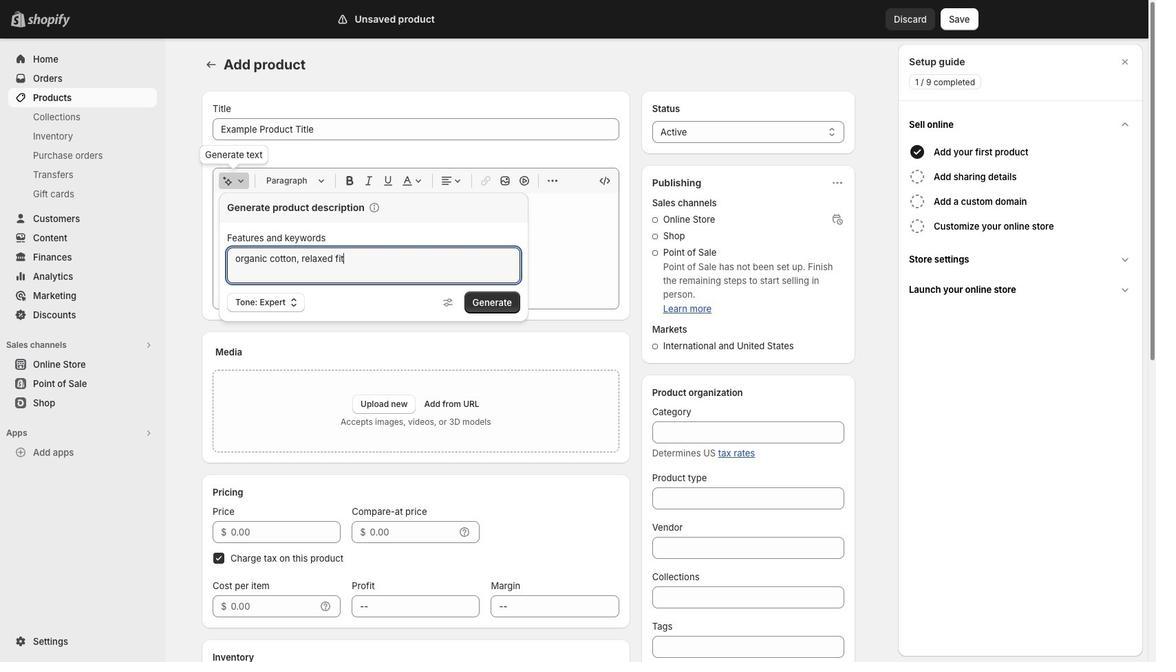 Task type: vqa. For each thing, say whether or not it's contained in the screenshot.
mark add sharing details as done Image
yes



Task type: locate. For each thing, give the bounding box(es) containing it.
2   text field from the left
[[370, 522, 455, 544]]

Short sleeve t-shirt text field
[[213, 118, 619, 140]]

  text field
[[231, 522, 341, 544], [370, 522, 455, 544]]

dialog
[[898, 44, 1143, 657]]

1 horizontal spatial   text field
[[370, 522, 455, 544]]

mark add a custom domain as done image
[[909, 193, 926, 210]]

0 horizontal spatial   text field
[[231, 522, 341, 544]]

None text field
[[652, 488, 845, 510], [652, 538, 845, 560], [491, 596, 619, 618], [652, 637, 845, 659], [652, 488, 845, 510], [652, 538, 845, 560], [491, 596, 619, 618], [652, 637, 845, 659]]

e.g. organic cotton, relaxed fit text field
[[227, 248, 520, 284]]

mark customize your online store as done image
[[909, 218, 926, 235]]

1   text field from the left
[[231, 522, 341, 544]]

tooltip
[[200, 145, 268, 165]]

None text field
[[652, 422, 845, 444], [652, 587, 845, 609], [352, 596, 480, 618], [652, 422, 845, 444], [652, 587, 845, 609], [352, 596, 480, 618]]

shopify image
[[30, 14, 73, 28]]



Task type: describe. For each thing, give the bounding box(es) containing it.
mark add sharing details as done image
[[909, 169, 926, 185]]

  text field
[[231, 596, 316, 618]]



